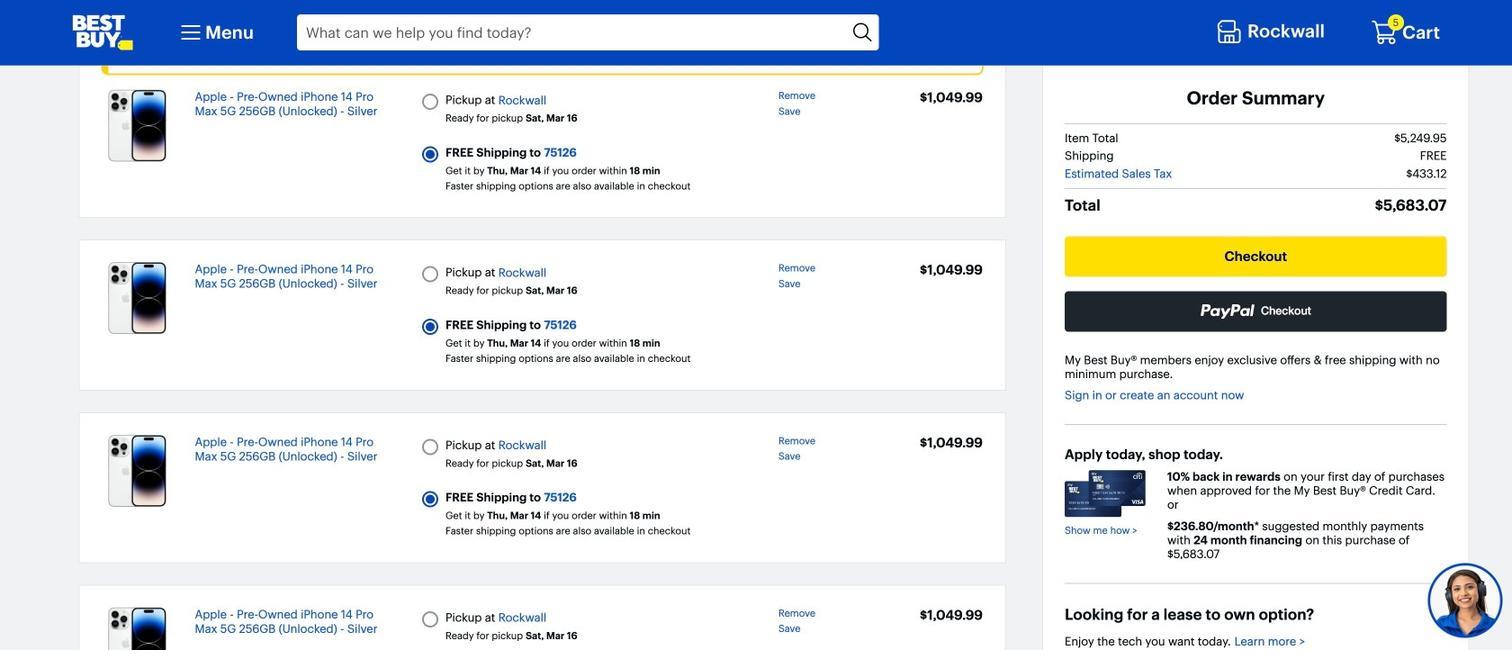 Task type: vqa. For each thing, say whether or not it's contained in the screenshot.
fourth Apple - Pre-Owned iPhone 14 Pro Max 5G 256GB (Unlocked) - Silver image from the bottom
yes



Task type: locate. For each thing, give the bounding box(es) containing it.
None radio
[[422, 319, 439, 335], [422, 611, 439, 628], [422, 319, 439, 335], [422, 611, 439, 628]]

bestbuy.com image
[[72, 14, 133, 50]]

cart icon image
[[1371, 19, 1398, 46]]

4 apple - pre-owned iphone 14 pro max 5g 256gb (unlocked) - silver image from the top
[[108, 607, 167, 650]]

Type to search. Navigate forward to hear suggestions text field
[[297, 14, 848, 50]]

alert
[[101, 10, 984, 75]]

3 apple - pre-owned iphone 14 pro max 5g 256gb (unlocked) - silver image from the top
[[108, 435, 167, 507]]

None radio
[[422, 94, 439, 110], [422, 146, 439, 162], [422, 266, 439, 282], [422, 439, 439, 455], [422, 491, 439, 507], [422, 94, 439, 110], [422, 146, 439, 162], [422, 266, 439, 282], [422, 439, 439, 455], [422, 491, 439, 507]]

paypal checkout image
[[1201, 304, 1312, 319]]

menu image
[[176, 18, 205, 47]]

apple - pre-owned iphone 14 pro max 5g 256gb (unlocked) - silver image
[[108, 90, 167, 162], [108, 262, 167, 334], [108, 435, 167, 507], [108, 607, 167, 650]]

1 apple - pre-owned iphone 14 pro max 5g 256gb (unlocked) - silver image from the top
[[108, 90, 167, 162]]



Task type: describe. For each thing, give the bounding box(es) containing it.
warning image
[[109, 32, 152, 54]]

best buy help human beacon image
[[1428, 562, 1504, 639]]

2 apple - pre-owned iphone 14 pro max 5g 256gb (unlocked) - silver image from the top
[[108, 262, 167, 334]]



